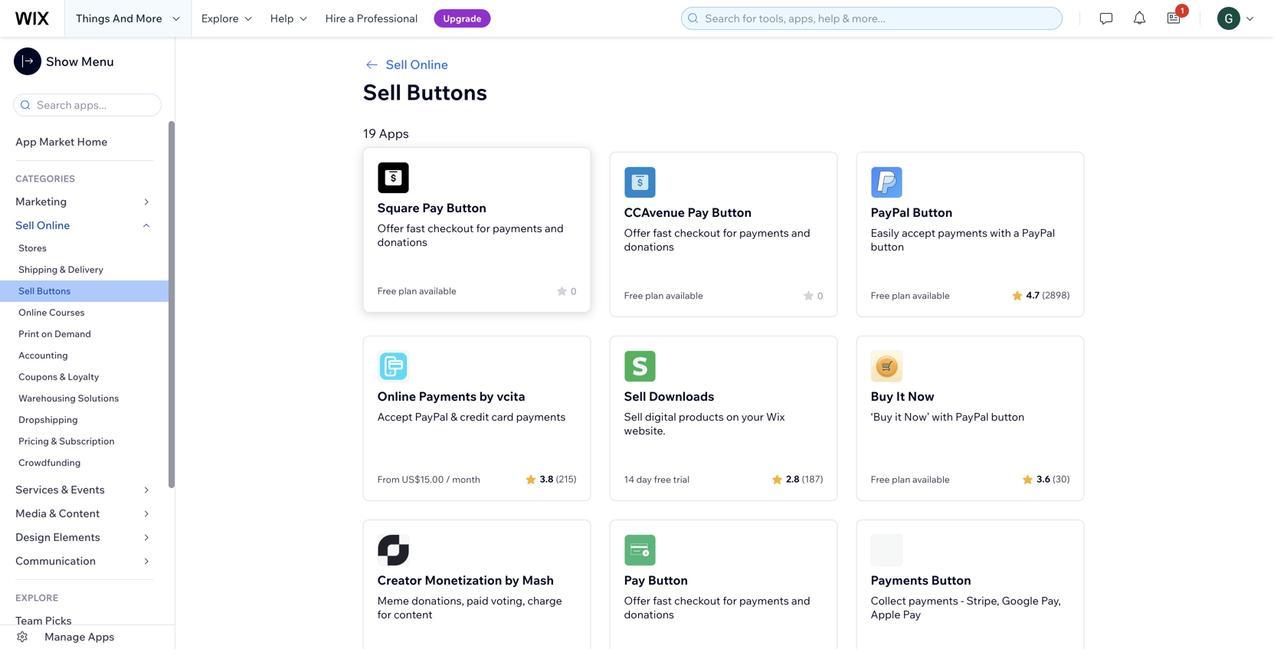 Task type: locate. For each thing, give the bounding box(es) containing it.
with inside paypal button easily accept payments with a paypal button
[[990, 226, 1012, 240]]

manage
[[44, 630, 85, 643]]

1 horizontal spatial with
[[990, 226, 1012, 240]]

payments inside pay button offer fast checkout for payments and donations
[[740, 594, 789, 607]]

payments up 'credit'
[[419, 389, 477, 404]]

& right media
[[49, 507, 56, 520]]

by up 'credit'
[[480, 389, 494, 404]]

free plan available
[[378, 285, 457, 297], [624, 290, 704, 301], [871, 290, 950, 301], [871, 474, 950, 485]]

apps right 19
[[379, 126, 409, 141]]

payments
[[493, 222, 543, 235], [740, 226, 789, 240], [938, 226, 988, 240], [516, 410, 566, 424], [740, 594, 789, 607], [909, 594, 959, 607]]

sell
[[386, 57, 408, 72], [363, 79, 402, 105], [15, 218, 34, 232], [18, 285, 35, 297], [624, 389, 646, 404], [624, 410, 643, 424]]

and inside the square pay button offer fast checkout for payments and donations
[[545, 222, 564, 235]]

& left 'credit'
[[451, 410, 458, 424]]

content
[[59, 507, 100, 520]]

help button
[[261, 0, 316, 37]]

free down the easily
[[871, 290, 890, 301]]

for inside "ccavenue pay button offer fast checkout for payments and donations"
[[723, 226, 737, 240]]

1 horizontal spatial apps
[[379, 126, 409, 141]]

paypal right accept
[[415, 410, 448, 424]]

it
[[895, 410, 902, 424]]

donations inside the square pay button offer fast checkout for payments and donations
[[378, 235, 428, 249]]

fast inside the square pay button offer fast checkout for payments and donations
[[406, 222, 425, 235]]

0 vertical spatial payments
[[419, 389, 477, 404]]

Search for tools, apps, help & more... field
[[701, 8, 1058, 29]]

0 for square pay button
[[571, 286, 577, 297]]

3.8 (215)
[[540, 473, 577, 485]]

stores link
[[0, 238, 169, 259]]

sell up '19 apps'
[[363, 79, 402, 105]]

payments inside online payments by vcita accept paypal & credit card payments
[[516, 410, 566, 424]]

fast for ccavenue
[[653, 226, 672, 240]]

19 apps
[[363, 126, 409, 141]]

stores
[[18, 242, 47, 254]]

0
[[571, 286, 577, 297], [818, 290, 824, 302]]

show menu button
[[14, 48, 114, 75]]

shipping & delivery
[[18, 264, 104, 275]]

app market home
[[15, 135, 108, 148]]

ccavenue
[[624, 205, 685, 220]]

fast down ccavenue
[[653, 226, 672, 240]]

by
[[480, 389, 494, 404], [505, 573, 520, 588]]

donations for square
[[378, 235, 428, 249]]

0 horizontal spatial with
[[932, 410, 954, 424]]

0 horizontal spatial payments
[[419, 389, 477, 404]]

your
[[742, 410, 764, 424]]

sell online
[[386, 57, 448, 72], [15, 218, 70, 232]]

0 vertical spatial by
[[480, 389, 494, 404]]

0 horizontal spatial on
[[41, 328, 52, 340]]

easily
[[871, 226, 900, 240]]

14
[[624, 474, 635, 485]]

free plan available for paypal
[[871, 290, 950, 301]]

1 horizontal spatial a
[[1014, 226, 1020, 240]]

1 vertical spatial with
[[932, 410, 954, 424]]

1 horizontal spatial payments
[[871, 573, 929, 588]]

creator monetization by mash logo image
[[378, 534, 410, 566]]

button for now
[[992, 410, 1025, 424]]

paypal button easily accept payments with a paypal button
[[871, 205, 1056, 253]]

fast inside "ccavenue pay button offer fast checkout for payments and donations"
[[653, 226, 672, 240]]

voting,
[[491, 594, 525, 607]]

donations down ccavenue
[[624, 240, 674, 253]]

collect
[[871, 594, 907, 607]]

sell buttons inside sell buttons link
[[18, 285, 71, 297]]

donations down square
[[378, 235, 428, 249]]

products
[[679, 410, 724, 424]]

shipping & delivery link
[[0, 259, 169, 281]]

0 vertical spatial buttons
[[406, 79, 488, 105]]

pricing
[[18, 435, 49, 447]]

& left delivery
[[60, 264, 66, 275]]

checkout inside "ccavenue pay button offer fast checkout for payments and donations"
[[675, 226, 721, 240]]

payments inside online payments by vcita accept paypal & credit card payments
[[419, 389, 477, 404]]

website.
[[624, 424, 666, 437]]

warehousing
[[18, 392, 76, 404]]

marketing
[[15, 195, 67, 208]]

paypal up the 4.7
[[1022, 226, 1056, 240]]

1 vertical spatial sell buttons
[[18, 285, 71, 297]]

free plan available for ccavenue
[[624, 290, 704, 301]]

0 vertical spatial on
[[41, 328, 52, 340]]

payments inside payments button collect payments - stripe, google pay, apple pay
[[909, 594, 959, 607]]

square
[[378, 200, 420, 215]]

donations for ccavenue
[[624, 240, 674, 253]]

by inside the creator monetization by mash meme donations, paid voting, charge for content
[[505, 573, 520, 588]]

1 horizontal spatial 0
[[818, 290, 824, 302]]

available down now'
[[913, 474, 950, 485]]

it
[[897, 389, 906, 404]]

warehousing solutions
[[18, 392, 119, 404]]

1 horizontal spatial button
[[992, 410, 1025, 424]]

1 vertical spatial apps
[[88, 630, 114, 643]]

offer down ccavenue
[[624, 226, 651, 240]]

coupons
[[18, 371, 58, 382]]

1 vertical spatial on
[[727, 410, 739, 424]]

button for paypal button
[[913, 205, 953, 220]]

meme
[[378, 594, 409, 607]]

pay inside pay button offer fast checkout for payments and donations
[[624, 573, 646, 588]]

1 vertical spatial by
[[505, 573, 520, 588]]

free up online payments by vcita logo on the left bottom of the page
[[378, 285, 397, 297]]

month
[[452, 474, 481, 485]]

offer inside pay button offer fast checkout for payments and donations
[[624, 594, 651, 607]]

0 vertical spatial apps
[[379, 126, 409, 141]]

button inside buy it now 'buy it now' with paypal button
[[992, 410, 1025, 424]]

button
[[447, 200, 487, 215], [712, 205, 752, 220], [913, 205, 953, 220], [648, 573, 688, 588], [932, 573, 972, 588]]

offer down square
[[378, 222, 404, 235]]

from
[[378, 474, 400, 485]]

1 horizontal spatial sell buttons
[[363, 79, 488, 105]]

by up the voting,
[[505, 573, 520, 588]]

1 vertical spatial payments
[[871, 573, 929, 588]]

online down marketing
[[37, 218, 70, 232]]

offer down pay button logo
[[624, 594, 651, 607]]

square pay button logo image
[[378, 162, 410, 194]]

1 horizontal spatial by
[[505, 573, 520, 588]]

paypal
[[871, 205, 910, 220], [1022, 226, 1056, 240], [415, 410, 448, 424], [956, 410, 989, 424]]

team picks link
[[0, 609, 169, 633]]

0 horizontal spatial sell online
[[15, 218, 70, 232]]

free up "sell downloads logo"
[[624, 290, 643, 301]]

pay right apple at the bottom of page
[[903, 608, 922, 621]]

donations
[[378, 235, 428, 249], [624, 240, 674, 253], [624, 608, 674, 621]]

online up accept
[[378, 389, 416, 404]]

plan for ccavenue
[[646, 290, 664, 301]]

0 horizontal spatial 0
[[571, 286, 577, 297]]

0 horizontal spatial buttons
[[37, 285, 71, 297]]

pay
[[423, 200, 444, 215], [688, 205, 709, 220], [624, 573, 646, 588], [903, 608, 922, 621]]

now
[[908, 389, 935, 404]]

accounting
[[18, 350, 68, 361]]

on inside the sell downloads sell digital products on your wix website.
[[727, 410, 739, 424]]

payments inside the square pay button offer fast checkout for payments and donations
[[493, 222, 543, 235]]

button inside paypal button easily accept payments with a paypal button
[[871, 240, 905, 253]]

fast down pay button logo
[[653, 594, 672, 607]]

button inside payments button collect payments - stripe, google pay, apple pay
[[932, 573, 972, 588]]

sell online down marketing
[[15, 218, 70, 232]]

offer inside the square pay button offer fast checkout for payments and donations
[[378, 222, 404, 235]]

available
[[419, 285, 457, 297], [666, 290, 704, 301], [913, 290, 950, 301], [913, 474, 950, 485]]

0 vertical spatial sell online link
[[363, 55, 1085, 74]]

pay right square
[[423, 200, 444, 215]]

pay inside payments button collect payments - stripe, google pay, apple pay
[[903, 608, 922, 621]]

donations inside "ccavenue pay button offer fast checkout for payments and donations"
[[624, 240, 674, 253]]

sell buttons down shipping
[[18, 285, 71, 297]]

donations down pay button logo
[[624, 608, 674, 621]]

ccavenue pay button logo image
[[624, 166, 657, 199]]

buttons up online courses
[[37, 285, 71, 297]]

available down the accept
[[913, 290, 950, 301]]

fast inside pay button offer fast checkout for payments and donations
[[653, 594, 672, 607]]

button inside pay button offer fast checkout for payments and donations
[[648, 573, 688, 588]]

by for payments
[[480, 389, 494, 404]]

button inside the square pay button offer fast checkout for payments and donations
[[447, 200, 487, 215]]

show menu
[[46, 54, 114, 69]]

for inside the square pay button offer fast checkout for payments and donations
[[476, 222, 490, 235]]

pay inside the square pay button offer fast checkout for payments and donations
[[423, 200, 444, 215]]

buttons up '19 apps'
[[406, 79, 488, 105]]

1 vertical spatial buttons
[[37, 285, 71, 297]]

and inside "ccavenue pay button offer fast checkout for payments and donations"
[[792, 226, 811, 240]]

0 horizontal spatial sell buttons
[[18, 285, 71, 297]]

& for content
[[49, 507, 56, 520]]

1 vertical spatial sell online link
[[0, 214, 169, 238]]

upgrade button
[[434, 9, 491, 28]]

0 horizontal spatial apps
[[88, 630, 114, 643]]

sell down "sell downloads logo"
[[624, 389, 646, 404]]

0 horizontal spatial a
[[349, 11, 354, 25]]

0 vertical spatial with
[[990, 226, 1012, 240]]

app market home link
[[0, 130, 169, 154]]

payments up "collect"
[[871, 573, 929, 588]]

available for buy
[[913, 474, 950, 485]]

plan for buy
[[892, 474, 911, 485]]

0 horizontal spatial by
[[480, 389, 494, 404]]

apps inside sidebar element
[[88, 630, 114, 643]]

checkout inside pay button offer fast checkout for payments and donations
[[675, 594, 721, 607]]

0 horizontal spatial button
[[871, 240, 905, 253]]

1 vertical spatial sell online
[[15, 218, 70, 232]]

fast
[[406, 222, 425, 235], [653, 226, 672, 240], [653, 594, 672, 607]]

available down "ccavenue pay button offer fast checkout for payments and donations"
[[666, 290, 704, 301]]

online courses link
[[0, 302, 169, 323]]

and inside pay button offer fast checkout for payments and donations
[[792, 594, 811, 607]]

donations inside pay button offer fast checkout for payments and donations
[[624, 608, 674, 621]]

1 vertical spatial a
[[1014, 226, 1020, 240]]

button inside "ccavenue pay button offer fast checkout for payments and donations"
[[712, 205, 752, 220]]

1 button
[[1158, 0, 1191, 37]]

things and more
[[76, 11, 162, 25]]

fast down square
[[406, 222, 425, 235]]

& left the loyalty
[[60, 371, 66, 382]]

for inside pay button offer fast checkout for payments and donations
[[723, 594, 737, 607]]

with
[[990, 226, 1012, 240], [932, 410, 954, 424]]

& right pricing
[[51, 435, 57, 447]]

1 horizontal spatial on
[[727, 410, 739, 424]]

0 vertical spatial button
[[871, 240, 905, 253]]

home
[[77, 135, 108, 148]]

dropshipping link
[[0, 409, 169, 431]]

14 day free trial
[[624, 474, 690, 485]]

crowdfunding
[[18, 457, 81, 468]]

offer for square
[[378, 222, 404, 235]]

plan
[[399, 285, 417, 297], [646, 290, 664, 301], [892, 290, 911, 301], [892, 474, 911, 485]]

paypal up the easily
[[871, 205, 910, 220]]

sell buttons up '19 apps'
[[363, 79, 488, 105]]

free down 'buy
[[871, 474, 890, 485]]

sell buttons link
[[0, 281, 169, 302]]

& inside online payments by vcita accept paypal & credit card payments
[[451, 410, 458, 424]]

offer for ccavenue
[[624, 226, 651, 240]]

free for square
[[378, 285, 397, 297]]

pay down pay button logo
[[624, 573, 646, 588]]

apple
[[871, 608, 901, 621]]

picks
[[45, 614, 72, 627]]

button inside paypal button easily accept payments with a paypal button
[[913, 205, 953, 220]]

apps right manage
[[88, 630, 114, 643]]

& for subscription
[[51, 435, 57, 447]]

sell online down professional
[[386, 57, 448, 72]]

& left events
[[61, 483, 68, 496]]

donations,
[[412, 594, 464, 607]]

on right "print"
[[41, 328, 52, 340]]

on left your
[[727, 410, 739, 424]]

app
[[15, 135, 37, 148]]

available down the square pay button offer fast checkout for payments and donations
[[419, 285, 457, 297]]

offer inside "ccavenue pay button offer fast checkout for payments and donations"
[[624, 226, 651, 240]]

paypal right now'
[[956, 410, 989, 424]]

1 horizontal spatial sell online
[[386, 57, 448, 72]]

wix
[[767, 410, 785, 424]]

pay right ccavenue
[[688, 205, 709, 220]]

upgrade
[[443, 13, 482, 24]]

services & events link
[[0, 478, 169, 502]]

by inside online payments by vcita accept paypal & credit card payments
[[480, 389, 494, 404]]

1 vertical spatial button
[[992, 410, 1025, 424]]

by for monetization
[[505, 573, 520, 588]]

monetization
[[425, 573, 502, 588]]

ccavenue pay button offer fast checkout for payments and donations
[[624, 205, 811, 253]]

sell downloads logo image
[[624, 350, 657, 382]]

free
[[378, 285, 397, 297], [624, 290, 643, 301], [871, 290, 890, 301], [871, 474, 890, 485]]

sell down professional
[[386, 57, 408, 72]]

available for ccavenue
[[666, 290, 704, 301]]

checkout inside the square pay button offer fast checkout for payments and donations
[[428, 222, 474, 235]]



Task type: describe. For each thing, give the bounding box(es) containing it.
checkout for ccavenue
[[675, 226, 721, 240]]

coupons & loyalty link
[[0, 366, 169, 388]]

events
[[71, 483, 105, 496]]

paid
[[467, 594, 489, 607]]

design elements
[[15, 530, 100, 544]]

print on demand
[[18, 328, 91, 340]]

team
[[15, 614, 43, 627]]

communication
[[15, 554, 98, 568]]

paypal inside buy it now 'buy it now' with paypal button
[[956, 410, 989, 424]]

with inside buy it now 'buy it now' with paypal button
[[932, 410, 954, 424]]

buy
[[871, 389, 894, 404]]

design elements link
[[0, 526, 169, 550]]

media
[[15, 507, 47, 520]]

checkout for square
[[428, 222, 474, 235]]

delivery
[[68, 264, 104, 275]]

square pay button offer fast checkout for payments and donations
[[378, 200, 564, 249]]

1 horizontal spatial buttons
[[406, 79, 488, 105]]

hire
[[325, 11, 346, 25]]

apps for manage apps
[[88, 630, 114, 643]]

sell online inside sidebar element
[[15, 218, 70, 232]]

creator monetization by mash meme donations, paid voting, charge for content
[[378, 573, 562, 621]]

1 horizontal spatial sell online link
[[363, 55, 1085, 74]]

4.7
[[1027, 289, 1040, 301]]

payments inside payments button collect payments - stripe, google pay, apple pay
[[871, 573, 929, 588]]

3.8
[[540, 473, 554, 485]]

online inside online payments by vcita accept paypal & credit card payments
[[378, 389, 416, 404]]

button for pay button
[[648, 573, 688, 588]]

sell down shipping
[[18, 285, 35, 297]]

hire a professional
[[325, 11, 418, 25]]

card
[[492, 410, 514, 424]]

credit
[[460, 410, 489, 424]]

buy it now 'buy it now' with paypal button
[[871, 389, 1025, 424]]

on inside sidebar element
[[41, 328, 52, 340]]

1
[[1181, 6, 1185, 15]]

creator
[[378, 573, 422, 588]]

-
[[961, 594, 965, 607]]

accounting link
[[0, 345, 169, 366]]

free plan available for buy
[[871, 474, 950, 485]]

free
[[654, 474, 671, 485]]

buttons inside sidebar element
[[37, 285, 71, 297]]

coupons & loyalty
[[18, 371, 99, 382]]

team picks
[[15, 614, 72, 627]]

3.6 (30)
[[1037, 473, 1070, 485]]

Search apps... field
[[32, 94, 156, 116]]

/
[[446, 474, 450, 485]]

accept
[[378, 410, 413, 424]]

buy it now logo image
[[871, 350, 903, 382]]

more
[[136, 11, 162, 25]]

elements
[[53, 530, 100, 544]]

content
[[394, 608, 433, 621]]

& for delivery
[[60, 264, 66, 275]]

19
[[363, 126, 376, 141]]

apps for 19 apps
[[379, 126, 409, 141]]

courses
[[49, 307, 85, 318]]

0 horizontal spatial sell online link
[[0, 214, 169, 238]]

explore
[[15, 592, 58, 604]]

google
[[1002, 594, 1039, 607]]

mash
[[522, 573, 554, 588]]

and for ccavenue pay button
[[792, 226, 811, 240]]

manage apps
[[44, 630, 114, 643]]

from us$15.00 / month
[[378, 474, 481, 485]]

online payments by vcita logo image
[[378, 350, 410, 382]]

categories
[[15, 173, 75, 184]]

design
[[15, 530, 51, 544]]

media & content
[[15, 507, 100, 520]]

plan for square
[[399, 285, 417, 297]]

free for ccavenue
[[624, 290, 643, 301]]

online up "print"
[[18, 307, 47, 318]]

accept
[[902, 226, 936, 240]]

trial
[[673, 474, 690, 485]]

sidebar element
[[0, 37, 176, 649]]

help
[[270, 11, 294, 25]]

button for payments button
[[932, 573, 972, 588]]

online down the 'upgrade'
[[410, 57, 448, 72]]

pay button logo image
[[624, 534, 657, 566]]

0 vertical spatial sell online
[[386, 57, 448, 72]]

marketing link
[[0, 190, 169, 214]]

loyalty
[[68, 371, 99, 382]]

demand
[[54, 328, 91, 340]]

available for paypal
[[913, 290, 950, 301]]

menu
[[81, 54, 114, 69]]

and for square pay button
[[545, 222, 564, 235]]

2.8 (187)
[[787, 473, 824, 485]]

0 for ccavenue pay button
[[818, 290, 824, 302]]

day
[[637, 474, 652, 485]]

0 vertical spatial a
[[349, 11, 354, 25]]

free for paypal
[[871, 290, 890, 301]]

pay inside "ccavenue pay button offer fast checkout for payments and donations"
[[688, 205, 709, 220]]

available for square
[[419, 285, 457, 297]]

button for easily
[[871, 240, 905, 253]]

payments inside "ccavenue pay button offer fast checkout for payments and donations"
[[740, 226, 789, 240]]

sell up the website.
[[624, 410, 643, 424]]

manage apps link
[[0, 625, 175, 649]]

payments button logo image
[[871, 534, 903, 566]]

services
[[15, 483, 59, 496]]

paypal button logo image
[[871, 166, 903, 199]]

online payments by vcita accept paypal & credit card payments
[[378, 389, 566, 424]]

print
[[18, 328, 39, 340]]

now'
[[905, 410, 930, 424]]

0 vertical spatial sell buttons
[[363, 79, 488, 105]]

us$15.00
[[402, 474, 444, 485]]

market
[[39, 135, 75, 148]]

payments inside paypal button easily accept payments with a paypal button
[[938, 226, 988, 240]]

sell downloads sell digital products on your wix website.
[[624, 389, 785, 437]]

shipping
[[18, 264, 58, 275]]

& for events
[[61, 483, 68, 496]]

sell up the stores
[[15, 218, 34, 232]]

things
[[76, 11, 110, 25]]

& for loyalty
[[60, 371, 66, 382]]

pricing & subscription link
[[0, 431, 169, 452]]

and
[[112, 11, 133, 25]]

plan for paypal
[[892, 290, 911, 301]]

professional
[[357, 11, 418, 25]]

warehousing solutions link
[[0, 388, 169, 409]]

free plan available for square
[[378, 285, 457, 297]]

for inside the creator monetization by mash meme donations, paid voting, charge for content
[[378, 608, 392, 621]]

(30)
[[1053, 473, 1070, 485]]

pay button offer fast checkout for payments and donations
[[624, 573, 811, 621]]

subscription
[[59, 435, 115, 447]]

(215)
[[556, 473, 577, 485]]

(2898)
[[1043, 289, 1070, 301]]

'buy
[[871, 410, 893, 424]]

a inside paypal button easily accept payments with a paypal button
[[1014, 226, 1020, 240]]

explore
[[201, 11, 239, 25]]

(187)
[[802, 473, 824, 485]]

pay,
[[1042, 594, 1061, 607]]

vcita
[[497, 389, 526, 404]]

paypal inside online payments by vcita accept paypal & credit card payments
[[415, 410, 448, 424]]

free for buy
[[871, 474, 890, 485]]

fast for square
[[406, 222, 425, 235]]



Task type: vqa. For each thing, say whether or not it's contained in the screenshot.
THE "14"
yes



